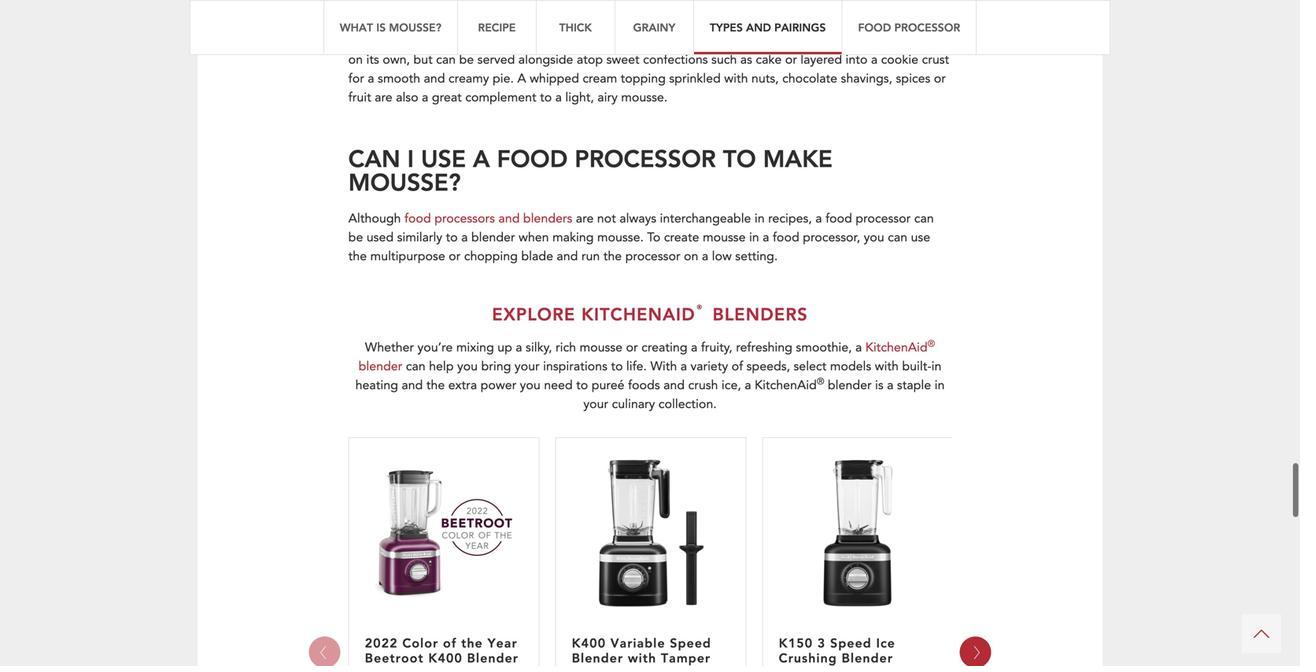 Task type: describe. For each thing, give the bounding box(es) containing it.
processor inside can i use a food processor to make mousse?
[[575, 143, 716, 174]]

models
[[830, 358, 872, 376]]

2 previous image from the left
[[967, 643, 987, 663]]

low
[[712, 248, 732, 265]]

topping
[[621, 70, 666, 87]]

silky,
[[526, 339, 552, 357]]

food inside can i use a food processor to make mousse?
[[497, 143, 568, 174]]

a inside can i use a food processor to make mousse?
[[473, 143, 490, 174]]

staple
[[897, 377, 931, 394]]

and up when
[[499, 210, 520, 228]]

use
[[421, 143, 466, 174]]

crush
[[688, 377, 718, 394]]

a right ice,
[[745, 377, 751, 394]]

bread
[[613, 32, 646, 50]]

ice,
[[722, 377, 741, 394]]

although
[[348, 210, 401, 228]]

sprinkled
[[669, 70, 721, 87]]

layered
[[801, 51, 842, 69]]

life.
[[627, 358, 647, 376]]

shavings,
[[841, 70, 893, 87]]

use
[[911, 229, 931, 246]]

make
[[763, 143, 833, 174]]

its
[[366, 51, 379, 69]]

types and pairings
[[710, 20, 826, 35]]

while
[[757, 32, 787, 50]]

mixing
[[456, 339, 494, 357]]

to down inspirations
[[576, 377, 588, 394]]

a up models
[[856, 339, 862, 357]]

whether you're mixing up a silky, rich mousse or creating a fruity, refreshing smoothie, a kitchenaid ® blender
[[359, 338, 935, 376]]

cake
[[756, 51, 782, 69]]

create
[[664, 229, 699, 246]]

recipe
[[478, 20, 516, 35]]

3
[[818, 635, 826, 652]]

be inside are not always interchangeable in recipes, a food processor can be used similarly to a blender when making mousse. to create mousse in a food processor, you can use the multipurpose or chopping blade and run the processor on a low setting.
[[348, 229, 363, 246]]

1 previous image from the left
[[313, 643, 333, 663]]

® inside whether you're mixing up a silky, rich mousse or creating a fruity, refreshing smoothie, a kitchenaid ® blender
[[928, 338, 935, 351]]

your inside can help you bring your inspirations to life. with a variety of speeds, select models with built-in heating and the extra power you need to pureé foods and crush ice, a kitchenaid
[[515, 358, 540, 376]]

mousse. to
[[597, 229, 661, 246]]

a inside blender is a staple in your culinary collection.
[[887, 377, 894, 394]]

to left life.
[[611, 358, 623, 376]]

grainy button
[[615, 0, 693, 55]]

and down with
[[664, 377, 685, 394]]

for
[[348, 70, 364, 87]]

can up use
[[914, 210, 934, 228]]

1 horizontal spatial sweet
[[800, 32, 833, 50]]

run
[[582, 248, 600, 265]]

can help you bring your inspirations to life. with a variety of speeds, select models with built-in heating and the extra power you need to pureé foods and crush ice, a kitchenaid
[[356, 358, 942, 394]]

can
[[348, 143, 400, 174]]

of inside can help you bring your inspirations to life. with a variety of speeds, select models with built-in heating and the extra power you need to pureé foods and crush ice, a kitchenaid
[[732, 358, 743, 376]]

a up setting.
[[763, 229, 769, 246]]

light,
[[566, 89, 594, 106]]

a left dip,
[[722, 32, 728, 50]]

creating
[[642, 339, 688, 357]]

dip,
[[732, 32, 754, 50]]

savory
[[361, 32, 397, 50]]

heating
[[356, 377, 398, 394]]

blenders
[[713, 303, 808, 326]]

processors
[[435, 210, 495, 228]]

2 vertical spatial you
[[520, 377, 541, 394]]

great
[[432, 89, 462, 106]]

fruit
[[348, 89, 371, 106]]

or right cake
[[785, 51, 797, 69]]

mousse up but
[[400, 32, 443, 50]]

1 vertical spatial as
[[741, 51, 752, 69]]

explore
[[492, 303, 576, 326]]

the down used
[[348, 248, 367, 265]]

speed for blender
[[830, 635, 872, 652]]

mousse.
[[621, 89, 668, 106]]

kitchenaid
[[582, 303, 696, 326]]

extra
[[448, 377, 477, 394]]

chocolate
[[783, 70, 838, 87]]

color
[[402, 635, 439, 652]]

beetroot
[[365, 650, 424, 667]]

help
[[429, 358, 454, 376]]

when
[[519, 229, 549, 246]]

1 vertical spatial processor
[[625, 248, 681, 265]]

need
[[544, 377, 573, 394]]

can inside can help you bring your inspirations to life. with a variety of speeds, select models with built-in heating and the extra power you need to pureé foods and crush ice, a kitchenaid
[[406, 358, 426, 376]]

blender inside blender is a staple in your culinary collection.
[[828, 377, 872, 394]]

smooth
[[378, 70, 420, 87]]

spices
[[896, 70, 931, 87]]

0 horizontal spatial sweet
[[607, 51, 640, 69]]

1 horizontal spatial food
[[773, 229, 800, 246]]

what is mousse?
[[340, 20, 442, 35]]

cream
[[583, 70, 617, 87]]

whether
[[365, 339, 414, 357]]

crushing
[[779, 650, 837, 667]]

into
[[846, 51, 868, 69]]

cookie
[[881, 51, 919, 69]]

can i use a food processor to make mousse?
[[348, 143, 833, 197]]

a right 'also'
[[422, 89, 429, 106]]

alongside
[[519, 51, 573, 69]]

airy
[[598, 89, 618, 106]]

or inside are not always interchangeable in recipes, a food processor can be used similarly to a blender when making mousse. to create mousse in a food processor, you can use the multipurpose or chopping blade and run the processor on a low setting.
[[449, 248, 461, 265]]

blender inside are not always interchangeable in recipes, a food processor can be used similarly to a blender when making mousse. to create mousse in a food processor, you can use the multipurpose or chopping blade and run the processor on a low setting.
[[471, 229, 515, 246]]

with inside a savory mousse can be spread on crackers or bread or served as a dip, while a sweet mousse is delicious on its own, but can be served alongside atop sweet confections such as cake or layered into a cookie crust for a smooth and creamy pie. a whipped cream topping sprinkled with nuts, chocolate shavings, spices or fruit are also a great complement to a light, airy mousse.
[[724, 70, 748, 87]]

crackers
[[548, 32, 594, 50]]

multipurpose
[[370, 248, 445, 265]]

grainy
[[633, 20, 676, 35]]

what is mousse? button
[[323, 0, 457, 55]]

blender inside k150 3 speed ice crushing blender
[[842, 650, 893, 667]]

ice
[[877, 635, 896, 652]]

pureé
[[592, 377, 625, 394]]

culinary
[[612, 396, 655, 413]]

a right for
[[368, 70, 374, 87]]

a right with
[[681, 358, 687, 376]]

i
[[407, 143, 414, 174]]

pairings
[[775, 20, 826, 35]]

collection.
[[659, 396, 717, 413]]

rich
[[556, 339, 576, 357]]

variety
[[691, 358, 728, 376]]

a savory mousse can be spread on crackers or bread or served as a dip, while a sweet mousse is delicious on its own, but can be served alongside atop sweet confections such as cake or layered into a cookie crust for a smooth and creamy pie. a whipped cream topping sprinkled with nuts, chocolate shavings, spices or fruit are also a great complement to a light, airy mousse.
[[348, 32, 949, 106]]

bring
[[481, 358, 511, 376]]

although food processors and blenders
[[348, 210, 573, 228]]

refreshing
[[736, 339, 793, 357]]

0 horizontal spatial as
[[706, 32, 718, 50]]

1 vertical spatial be
[[459, 51, 474, 69]]

are inside are not always interchangeable in recipes, a food processor can be used similarly to a blender when making mousse. to create mousse in a food processor, you can use the multipurpose or chopping blade and run the processor on a low setting.
[[576, 210, 594, 228]]

types
[[710, 20, 743, 35]]

food processor
[[858, 20, 961, 35]]

year
[[488, 635, 518, 652]]

a right into
[[871, 51, 878, 69]]

with
[[651, 358, 677, 376]]



Task type: locate. For each thing, give the bounding box(es) containing it.
® up fruity,
[[696, 301, 707, 318]]

1 horizontal spatial as
[[741, 51, 752, 69]]

1 vertical spatial a
[[517, 70, 526, 87]]

0 horizontal spatial your
[[515, 358, 540, 376]]

k400 right beetroot
[[429, 650, 463, 667]]

is inside blender is a staple in your culinary collection.
[[875, 377, 884, 394]]

speed right variable
[[670, 635, 712, 652]]

1 vertical spatial served
[[478, 51, 515, 69]]

1 vertical spatial blender
[[359, 358, 402, 376]]

are
[[375, 89, 393, 106], [576, 210, 594, 228]]

blender down models
[[828, 377, 872, 394]]

in inside can help you bring your inspirations to life. with a variety of speeds, select models with built-in heating and the extra power you need to pureé foods and crush ice, a kitchenaid
[[932, 358, 942, 376]]

you left need
[[520, 377, 541, 394]]

served up the confections
[[665, 32, 703, 50]]

mousse up inspirations
[[580, 339, 623, 357]]

of inside 2022 color of the year beetroot k400 blender
[[443, 635, 457, 652]]

speed right 3
[[830, 635, 872, 652]]

or inside whether you're mixing up a silky, rich mousse or creating a fruity, refreshing smoothie, a kitchenaid ® blender
[[626, 339, 638, 357]]

1 horizontal spatial are
[[576, 210, 594, 228]]

processor up processor,
[[856, 210, 911, 228]]

1 vertical spatial you
[[457, 358, 478, 376]]

1 horizontal spatial k400
[[572, 635, 606, 652]]

as
[[706, 32, 718, 50], [741, 51, 752, 69]]

1 horizontal spatial previous image
[[967, 643, 987, 663]]

the inside can help you bring your inspirations to life. with a variety of speeds, select models with built-in heating and the extra power you need to pureé foods and crush ice, a kitchenaid
[[426, 377, 445, 394]]

0 horizontal spatial served
[[478, 51, 515, 69]]

2 vertical spatial blender
[[828, 377, 872, 394]]

2 vertical spatial be
[[348, 229, 363, 246]]

0 vertical spatial a
[[348, 32, 357, 50]]

0 vertical spatial you
[[864, 229, 885, 246]]

inspirations
[[543, 358, 608, 376]]

0 vertical spatial are
[[375, 89, 393, 106]]

is inside a savory mousse can be spread on crackers or bread or served as a dip, while a sweet mousse is delicious on its own, but can be served alongside atop sweet confections such as cake or layered into a cookie crust for a smooth and creamy pie. a whipped cream topping sprinkled with nuts, chocolate shavings, spices or fruit are also a great complement to a light, airy mousse.
[[883, 32, 892, 50]]

variable
[[611, 635, 666, 652]]

be up the creamy
[[459, 51, 474, 69]]

food inside 'button'
[[858, 20, 891, 35]]

food up similarly
[[404, 210, 431, 228]]

to down although food processors and blenders
[[446, 229, 458, 246]]

2 horizontal spatial with
[[875, 358, 899, 376]]

1 horizontal spatial processor
[[895, 20, 961, 35]]

interchangeable
[[660, 210, 751, 228]]

own,
[[383, 51, 410, 69]]

0 horizontal spatial a
[[348, 32, 357, 50]]

or up atop
[[598, 32, 610, 50]]

be left spread
[[470, 32, 485, 50]]

are left 'also'
[[375, 89, 393, 106]]

and inside are not always interchangeable in recipes, a food processor can be used similarly to a blender when making mousse. to create mousse in a food processor, you can use the multipurpose or chopping blade and run the processor on a low setting.
[[557, 248, 578, 265]]

0 vertical spatial is
[[883, 32, 892, 50]]

fruity,
[[701, 339, 733, 357]]

a up processor,
[[816, 210, 822, 228]]

k400 variable speed blender with tamper link
[[572, 635, 712, 667]]

be left used
[[348, 229, 363, 246]]

you
[[864, 229, 885, 246], [457, 358, 478, 376], [520, 377, 541, 394]]

you inside are not always interchangeable in recipes, a food processor can be used similarly to a blender when making mousse. to create mousse in a food processor, you can use the multipurpose or chopping blade and run the processor on a low setting.
[[864, 229, 885, 246]]

0 horizontal spatial processor
[[575, 143, 716, 174]]

you're
[[418, 339, 453, 357]]

1 horizontal spatial ®
[[817, 376, 825, 389]]

is left staple
[[875, 377, 884, 394]]

0 horizontal spatial with
[[628, 650, 657, 667]]

mousse? up although
[[348, 167, 461, 197]]

1 horizontal spatial food
[[858, 20, 891, 35]]

1 horizontal spatial speed
[[830, 635, 872, 652]]

mousse
[[400, 32, 443, 50], [837, 32, 880, 50], [703, 229, 746, 246], [580, 339, 623, 357]]

0 horizontal spatial of
[[443, 635, 457, 652]]

1 horizontal spatial you
[[520, 377, 541, 394]]

1 horizontal spatial processor
[[856, 210, 911, 228]]

crust
[[922, 51, 949, 69]]

can left use
[[888, 229, 908, 246]]

foods
[[628, 377, 660, 394]]

2 horizontal spatial blender
[[842, 650, 893, 667]]

2022 color of the year beetroot k400 blender link
[[365, 635, 519, 667]]

1 vertical spatial sweet
[[607, 51, 640, 69]]

blender is a staple in your culinary collection.
[[584, 377, 945, 413]]

but
[[414, 51, 433, 69]]

1 horizontal spatial blender
[[471, 229, 515, 246]]

® inside explore kitchenaid ® blenders
[[696, 301, 707, 318]]

not
[[597, 210, 616, 228]]

blender up heating at left
[[359, 358, 402, 376]]

processor,
[[803, 229, 861, 246]]

as up such
[[706, 32, 718, 50]]

power
[[481, 377, 517, 394]]

built-
[[902, 358, 932, 376]]

and right heating at left
[[402, 377, 423, 394]]

kitchenaid down speeds,
[[755, 377, 817, 394]]

a right use at the top left of page
[[473, 143, 490, 174]]

your
[[515, 358, 540, 376], [584, 396, 609, 413]]

served
[[665, 32, 703, 50], [478, 51, 515, 69]]

similarly
[[397, 229, 442, 246]]

2 vertical spatial a
[[473, 143, 490, 174]]

k400 variable speed blender with tamper
[[572, 635, 712, 667]]

on up alongside
[[530, 32, 545, 50]]

with left built-
[[875, 358, 899, 376]]

1 horizontal spatial with
[[724, 70, 748, 87]]

a right pie.
[[517, 70, 526, 87]]

0 horizontal spatial food
[[404, 210, 431, 228]]

0 horizontal spatial previous image
[[313, 643, 333, 663]]

sweet up layered
[[800, 32, 833, 50]]

be
[[470, 32, 485, 50], [459, 51, 474, 69], [348, 229, 363, 246]]

0 vertical spatial ®
[[696, 301, 707, 318]]

1 horizontal spatial on
[[530, 32, 545, 50]]

is
[[883, 32, 892, 50], [875, 377, 884, 394]]

a left low
[[702, 248, 709, 265]]

2 horizontal spatial blender
[[828, 377, 872, 394]]

speed inside k150 3 speed ice crushing blender
[[830, 635, 872, 652]]

kitchenaid up built-
[[866, 339, 928, 357]]

the down help
[[426, 377, 445, 394]]

1 vertical spatial kitchenaid
[[755, 377, 817, 394]]

1 horizontal spatial a
[[473, 143, 490, 174]]

is
[[376, 20, 386, 35]]

mousse up low
[[703, 229, 746, 246]]

a left fruity,
[[691, 339, 698, 357]]

you right processor,
[[864, 229, 885, 246]]

a down processors
[[461, 229, 468, 246]]

the left year
[[461, 635, 483, 652]]

speeds,
[[747, 358, 790, 376]]

0 horizontal spatial on
[[348, 51, 363, 69]]

0 horizontal spatial processor
[[625, 248, 681, 265]]

0 vertical spatial blender
[[471, 229, 515, 246]]

with inside k400 variable speed blender with tamper
[[628, 650, 657, 667]]

to inside a savory mousse can be spread on crackers or bread or served as a dip, while a sweet mousse is delicious on its own, but can be served alongside atop sweet confections such as cake or layered into a cookie crust for a smooth and creamy pie. a whipped cream topping sprinkled with nuts, chocolate shavings, spices or fruit are also a great complement to a light, airy mousse.
[[540, 89, 552, 106]]

processor up crust
[[895, 20, 961, 35]]

2 blender from the left
[[572, 650, 624, 667]]

to down whipped
[[540, 89, 552, 106]]

thick
[[559, 20, 592, 35]]

k400 left variable
[[572, 635, 606, 652]]

can left help
[[406, 358, 426, 376]]

creamy
[[449, 70, 489, 87]]

and down but
[[424, 70, 445, 87]]

food processors and blenders link
[[404, 210, 573, 228]]

0 horizontal spatial kitchenaid
[[755, 377, 817, 394]]

food down recipes,
[[773, 229, 800, 246]]

food processor button
[[842, 0, 977, 55]]

0 vertical spatial processor
[[895, 20, 961, 35]]

1 vertical spatial is
[[875, 377, 884, 394]]

can right but
[[436, 51, 456, 69]]

2022 color of the year beetroot k400 blender image
[[365, 454, 523, 612]]

can up the creamy
[[447, 32, 466, 50]]

k400 inside 2022 color of the year beetroot k400 blender
[[429, 650, 463, 667]]

0 vertical spatial sweet
[[800, 32, 833, 50]]

to inside are not always interchangeable in recipes, a food processor can be used similarly to a blender when making mousse. to create mousse in a food processor, you can use the multipurpose or chopping blade and run the processor on a low setting.
[[446, 229, 458, 246]]

1 vertical spatial on
[[348, 51, 363, 69]]

a left 'savory'
[[348, 32, 357, 50]]

2 speed from the left
[[830, 635, 872, 652]]

explore kitchenaid ® blenders
[[492, 301, 808, 326]]

0 horizontal spatial speed
[[670, 635, 712, 652]]

0 horizontal spatial ®
[[696, 301, 707, 318]]

1 horizontal spatial of
[[732, 358, 743, 376]]

® left models
[[817, 376, 825, 389]]

previous image
[[313, 643, 333, 663], [967, 643, 987, 663]]

is up cookie
[[883, 32, 892, 50]]

1 horizontal spatial kitchenaid
[[866, 339, 928, 357]]

a right "up"
[[516, 339, 522, 357]]

processor
[[895, 20, 961, 35], [575, 143, 716, 174]]

processor down mousse.
[[575, 143, 716, 174]]

2022
[[365, 635, 398, 652]]

the
[[348, 248, 367, 265], [604, 248, 622, 265], [426, 377, 445, 394], [461, 635, 483, 652]]

on inside are not always interchangeable in recipes, a food processor can be used similarly to a blender when making mousse. to create mousse in a food processor, you can use the multipurpose or chopping blade and run the processor on a low setting.
[[684, 248, 699, 265]]

making
[[553, 229, 594, 246]]

1 vertical spatial with
[[875, 358, 899, 376]]

or
[[598, 32, 610, 50], [650, 32, 662, 50], [785, 51, 797, 69], [934, 70, 946, 87], [449, 248, 461, 265], [626, 339, 638, 357]]

1 horizontal spatial blender
[[572, 650, 624, 667]]

you up extra
[[457, 358, 478, 376]]

kitchenaid inside can help you bring your inspirations to life. with a variety of speeds, select models with built-in heating and the extra power you need to pureé foods and crush ice, a kitchenaid
[[755, 377, 817, 394]]

processor
[[856, 210, 911, 228], [625, 248, 681, 265]]

or up life.
[[626, 339, 638, 357]]

k400 inside k400 variable speed blender with tamper
[[572, 635, 606, 652]]

always
[[620, 210, 657, 228]]

2 vertical spatial with
[[628, 650, 657, 667]]

1 vertical spatial of
[[443, 635, 457, 652]]

are left not
[[576, 210, 594, 228]]

or right bread
[[650, 32, 662, 50]]

kitchenaid
[[866, 339, 928, 357], [755, 377, 817, 394]]

®
[[696, 301, 707, 318], [928, 338, 935, 351], [817, 376, 825, 389]]

are inside a savory mousse can be spread on crackers or bread or served as a dip, while a sweet mousse is delicious on its own, but can be served alongside atop sweet confections such as cake or layered into a cookie crust for a smooth and creamy pie. a whipped cream topping sprinkled with nuts, chocolate shavings, spices or fruit are also a great complement to a light, airy mousse.
[[375, 89, 393, 106]]

of right color
[[443, 635, 457, 652]]

0 vertical spatial be
[[470, 32, 485, 50]]

k150 3 speed ice crushing blender
[[779, 635, 896, 667]]

0 horizontal spatial you
[[457, 358, 478, 376]]

mousse inside whether you're mixing up a silky, rich mousse or creating a fruity, refreshing smoothie, a kitchenaid ® blender
[[580, 339, 623, 357]]

food up processor,
[[826, 210, 852, 228]]

food up into
[[858, 20, 891, 35]]

your down pureé
[[584, 396, 609, 413]]

used
[[367, 229, 394, 246]]

blenders
[[523, 210, 573, 228]]

with left tamper on the right
[[628, 650, 657, 667]]

whipped
[[530, 70, 579, 87]]

with inside can help you bring your inspirations to life. with a variety of speeds, select models with built-in heating and the extra power you need to pureé foods and crush ice, a kitchenaid
[[875, 358, 899, 376]]

0 vertical spatial served
[[665, 32, 703, 50]]

served up pie.
[[478, 51, 515, 69]]

® up built-
[[928, 338, 935, 351]]

0 vertical spatial as
[[706, 32, 718, 50]]

speed for tamper
[[670, 635, 712, 652]]

recipes,
[[768, 210, 812, 228]]

professional image
[[779, 454, 937, 612]]

0 vertical spatial of
[[732, 358, 743, 376]]

or down crust
[[934, 70, 946, 87]]

1 horizontal spatial served
[[665, 32, 703, 50]]

select
[[794, 358, 827, 376]]

blender inside whether you're mixing up a silky, rich mousse or creating a fruity, refreshing smoothie, a kitchenaid ® blender
[[359, 358, 402, 376]]

2 horizontal spatial a
[[517, 70, 526, 87]]

a right while
[[790, 32, 797, 50]]

a
[[722, 32, 728, 50], [790, 32, 797, 50], [871, 51, 878, 69], [368, 70, 374, 87], [422, 89, 429, 106], [555, 89, 562, 106], [816, 210, 822, 228], [461, 229, 468, 246], [763, 229, 769, 246], [702, 248, 709, 265], [516, 339, 522, 357], [691, 339, 698, 357], [856, 339, 862, 357], [681, 358, 687, 376], [745, 377, 751, 394], [887, 377, 894, 394]]

1 vertical spatial processor
[[575, 143, 716, 174]]

0 vertical spatial on
[[530, 32, 545, 50]]

0 vertical spatial with
[[724, 70, 748, 87]]

of
[[732, 358, 743, 376], [443, 635, 457, 652]]

a down whipped
[[555, 89, 562, 106]]

confections
[[643, 51, 708, 69]]

complement
[[465, 89, 537, 106]]

0 horizontal spatial blender
[[359, 358, 402, 376]]

mousse? inside button
[[389, 20, 442, 35]]

1 blender from the left
[[467, 650, 519, 667]]

mousse up into
[[837, 32, 880, 50]]

blender up chopping
[[471, 229, 515, 246]]

on left its on the top left of the page
[[348, 51, 363, 69]]

3 blender from the left
[[842, 650, 893, 667]]

in inside blender is a staple in your culinary collection.
[[935, 377, 945, 394]]

and down making on the left top of page
[[557, 248, 578, 265]]

1 vertical spatial ®
[[928, 338, 935, 351]]

1 vertical spatial food
[[497, 143, 568, 174]]

the inside 2022 color of the year beetroot k400 blender
[[461, 635, 483, 652]]

a left staple
[[887, 377, 894, 394]]

a
[[348, 32, 357, 50], [517, 70, 526, 87], [473, 143, 490, 174]]

2 vertical spatial on
[[684, 248, 699, 265]]

what
[[340, 20, 373, 35]]

speed inside k400 variable speed blender with tamper
[[670, 635, 712, 652]]

2 horizontal spatial you
[[864, 229, 885, 246]]

kitchenaid inside whether you're mixing up a silky, rich mousse or creating a fruity, refreshing smoothie, a kitchenaid ® blender
[[866, 339, 928, 357]]

0 vertical spatial mousse?
[[389, 20, 442, 35]]

your down silky,
[[515, 358, 540, 376]]

to
[[723, 143, 756, 174]]

as down dip,
[[741, 51, 752, 69]]

2 horizontal spatial food
[[826, 210, 852, 228]]

blender inside 2022 color of the year beetroot k400 blender
[[467, 650, 519, 667]]

0 horizontal spatial are
[[375, 89, 393, 106]]

chopping
[[464, 248, 518, 265]]

1 vertical spatial your
[[584, 396, 609, 413]]

1 speed from the left
[[670, 635, 712, 652]]

and
[[746, 20, 771, 35]]

mousse inside are not always interchangeable in recipes, a food processor can be used similarly to a blender when making mousse. to create mousse in a food processor, you can use the multipurpose or chopping blade and run the processor on a low setting.
[[703, 229, 746, 246]]

or left chopping
[[449, 248, 461, 265]]

2 horizontal spatial ®
[[928, 338, 935, 351]]

up
[[498, 339, 512, 357]]

1 vertical spatial are
[[576, 210, 594, 228]]

2 horizontal spatial on
[[684, 248, 699, 265]]

0 vertical spatial processor
[[856, 210, 911, 228]]

nuts,
[[752, 70, 779, 87]]

setting.
[[735, 248, 778, 265]]

k400 variable speed blender with tamper image
[[572, 454, 730, 612]]

recipe button
[[457, 0, 536, 55]]

0 horizontal spatial k400
[[429, 650, 463, 667]]

2 vertical spatial ®
[[817, 376, 825, 389]]

of up ice,
[[732, 358, 743, 376]]

mousse?
[[389, 20, 442, 35], [348, 167, 461, 197]]

1 horizontal spatial your
[[584, 396, 609, 413]]

the right "run"
[[604, 248, 622, 265]]

mousse? inside can i use a food processor to make mousse?
[[348, 167, 461, 197]]

0 horizontal spatial blender
[[467, 650, 519, 667]]

k400
[[572, 635, 606, 652], [429, 650, 463, 667]]

0 vertical spatial your
[[515, 358, 540, 376]]

mousse? up but
[[389, 20, 442, 35]]

your inside blender is a staple in your culinary collection.
[[584, 396, 609, 413]]

food
[[858, 20, 891, 35], [497, 143, 568, 174]]

and inside a savory mousse can be spread on crackers or bread or served as a dip, while a sweet mousse is delicious on its own, but can be served alongside atop sweet confections such as cake or layered into a cookie crust for a smooth and creamy pie. a whipped cream topping sprinkled with nuts, chocolate shavings, spices or fruit are also a great complement to a light, airy mousse.
[[424, 70, 445, 87]]

on down create
[[684, 248, 699, 265]]

food up blenders on the top left
[[497, 143, 568, 174]]

0 vertical spatial food
[[858, 20, 891, 35]]

1 vertical spatial mousse?
[[348, 167, 461, 197]]

processor inside 'button'
[[895, 20, 961, 35]]

blender inside k400 variable speed blender with tamper
[[572, 650, 624, 667]]

processor down mousse. to
[[625, 248, 681, 265]]

0 horizontal spatial food
[[497, 143, 568, 174]]

delicious
[[895, 32, 945, 50]]

0 vertical spatial kitchenaid
[[866, 339, 928, 357]]

sweet down bread
[[607, 51, 640, 69]]

with down such
[[724, 70, 748, 87]]



Task type: vqa. For each thing, say whether or not it's contained in the screenshot.
Run
yes



